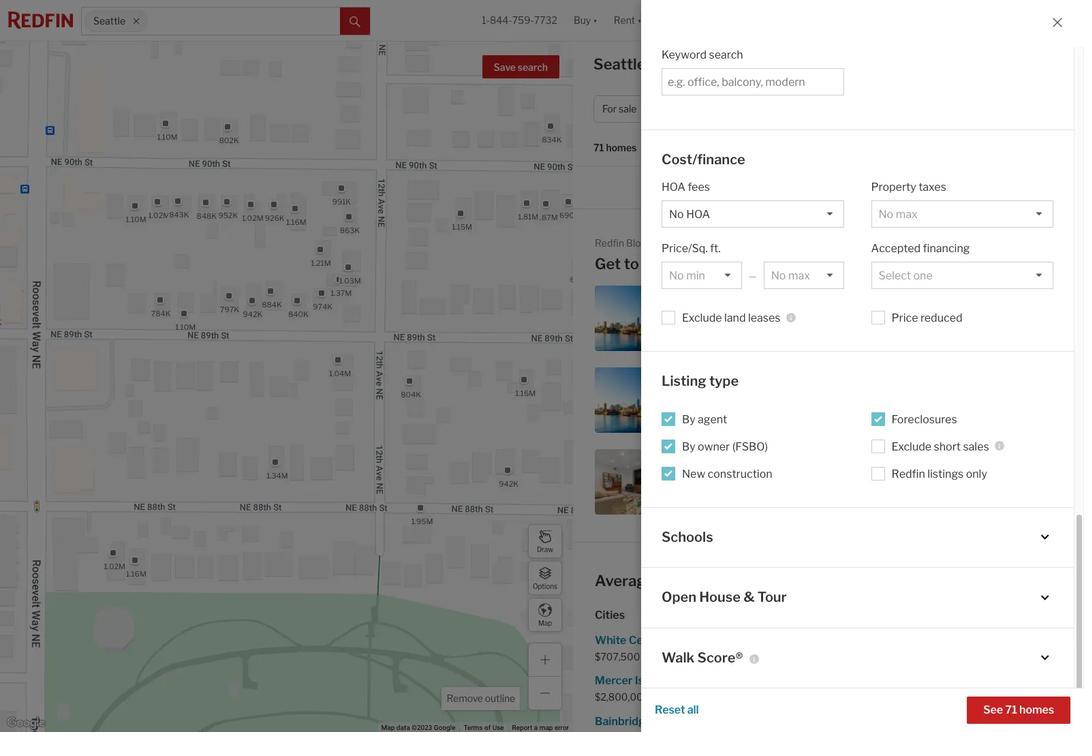 Task type: vqa. For each thing, say whether or not it's contained in the screenshot.
1 in the 1 Baths
no



Task type: describe. For each thing, give the bounding box(es) containing it.
taxes
[[919, 181, 947, 194]]

a
[[790, 377, 796, 387]]

7732
[[534, 15, 558, 26]]

island for bainbridge
[[654, 715, 685, 728]]

remove outline
[[447, 693, 515, 704]]

exclude for exclude short sales
[[892, 440, 932, 453]]

1.34m
[[266, 470, 288, 480]]

center
[[629, 634, 665, 647]]

good
[[975, 465, 998, 475]]

21 popular seattle neighborhoods: where to live in seattle in 2023 link
[[595, 286, 813, 351]]

house
[[700, 589, 741, 606]]

ft.
[[711, 242, 721, 255]]

for for bainbridge island homes for sale
[[725, 715, 739, 728]]

834k
[[542, 135, 562, 145]]

in down art,
[[779, 401, 787, 411]]

search for save search
[[518, 61, 548, 73]]

white
[[595, 634, 627, 647]]

list box down price/sq. ft.
[[662, 262, 742, 289]]

843k
[[169, 210, 189, 219]]

outline
[[485, 693, 515, 704]]

in down leases
[[754, 325, 762, 335]]

only
[[967, 467, 988, 480]]

average home prices near seattle, wa
[[595, 572, 869, 590]]

foreclosures
[[892, 413, 958, 426]]

search for keyword search
[[709, 48, 744, 61]]

homes
[[682, 55, 732, 73]]

popular
[[705, 301, 737, 311]]

seattle inside 5 home remodeling projects to boost your property value in seattle
[[767, 489, 797, 499]]

1.15m
[[452, 222, 472, 231]]

map button
[[528, 598, 563, 632]]

near
[[749, 572, 781, 590]]

home
[[701, 465, 726, 475]]

1 horizontal spatial 1.02m
[[148, 211, 170, 220]]

sort
[[654, 142, 674, 154]]

home
[[658, 572, 698, 590]]

place
[[999, 465, 1023, 475]]

price reduced
[[892, 312, 963, 325]]

emerald inside exploring beyond the emerald city: 8 unique places to visit near seattle
[[927, 313, 962, 323]]

5 underrated seattle parks that every local should know about link
[[829, 368, 1047, 433]]

walk
[[662, 650, 695, 666]]

to inside 5 home remodeling projects to boost your property value in seattle
[[730, 477, 739, 487]]

to inside redfin blog get to know seattle, wa
[[624, 255, 640, 273]]

0 vertical spatial seattle,
[[594, 55, 650, 73]]

know
[[927, 407, 951, 417]]

draw
[[537, 545, 554, 553]]

sale inside button
[[619, 103, 637, 115]]

by owner (fsbo)
[[683, 440, 769, 453]]

agent
[[698, 413, 728, 426]]

about
[[953, 407, 979, 417]]

952k
[[218, 211, 238, 220]]

blog
[[627, 237, 647, 249]]

google image
[[3, 715, 48, 732]]

beyond
[[969, 301, 1001, 311]]

tukwila homes for sale
[[829, 675, 946, 687]]

emerald inside is seattle a good place to live? pros and cons of living in the emerald city
[[980, 489, 1014, 499]]

history,
[[693, 401, 725, 411]]

list box for property taxes
[[872, 201, 1054, 228]]

804k
[[401, 390, 421, 399]]

bainbridge island homes for sale
[[595, 715, 762, 728]]

construction
[[708, 467, 773, 480]]

942k for 942k 884k
[[243, 309, 262, 319]]

save search
[[494, 61, 548, 73]]

1 horizontal spatial property
[[872, 181, 917, 194]]

city inside "11 museums in seattle: a journey through art, history, and science in the emerald city"
[[730, 413, 747, 423]]

for down walk score® "link"
[[908, 675, 923, 687]]

2023
[[763, 325, 786, 335]]

$2,800,000
[[595, 692, 650, 703]]

0 vertical spatial wa
[[653, 55, 679, 73]]

0 horizontal spatial a
[[534, 724, 538, 732]]

in up through
[[746, 377, 754, 387]]

redfin blog get to know seattle, wa
[[595, 237, 769, 273]]

to inside 21 popular seattle neighborhoods: where to live in seattle in 2023
[[791, 313, 800, 323]]

homes for see 71 homes
[[1020, 704, 1055, 717]]

cities
[[595, 609, 625, 622]]

map for map data ©2023 google
[[382, 724, 395, 732]]

live
[[693, 325, 711, 335]]

island for mercer
[[635, 675, 666, 687]]

should
[[998, 395, 1027, 405]]

unique
[[992, 313, 1022, 323]]

homes down for sale
[[606, 142, 637, 154]]

942k 884k
[[243, 300, 282, 319]]

11 museums in seattle: a journey through art, history, and science in the emerald city
[[693, 377, 802, 423]]

terms
[[464, 724, 483, 732]]

71 homes
[[594, 142, 637, 154]]

tour
[[758, 589, 787, 606]]

remove outline button
[[442, 687, 520, 711]]

797k
[[220, 305, 239, 314]]

0 vertical spatial 1.10m
[[157, 132, 177, 141]]

the inside "11 museums in seattle: a journey through art, history, and science in the emerald city"
[[788, 401, 802, 411]]

848k
[[196, 211, 217, 220]]

homes down walk score® "link"
[[871, 675, 906, 687]]

sale inside the "mercer island homes for sale $2,800,000"
[[723, 675, 743, 687]]

is
[[927, 465, 935, 475]]

art,
[[765, 389, 781, 399]]

0 horizontal spatial 71
[[594, 142, 604, 154]]

science
[[744, 401, 777, 411]]

financing
[[924, 242, 971, 255]]

in right live
[[713, 325, 720, 335]]

1-
[[482, 15, 490, 26]]

to inside is seattle a good place to live? pros and cons of living in the emerald city
[[1024, 465, 1033, 475]]

$707,500
[[595, 651, 640, 663]]

see
[[984, 704, 1004, 717]]

pros
[[951, 477, 971, 487]]

hoa
[[662, 181, 686, 194]]

error
[[555, 724, 569, 732]]

keyword search
[[662, 48, 744, 61]]

5 home remodeling projects to boost your property value in seattle link
[[595, 449, 813, 515]]

1.81m
[[518, 211, 538, 221]]

land
[[725, 312, 746, 325]]

in inside 5 home remodeling projects to boost your property value in seattle
[[758, 489, 765, 499]]

save
[[494, 61, 516, 73]]

white center link
[[595, 631, 821, 651]]

942k for 942k
[[499, 479, 519, 488]]

21
[[693, 301, 703, 311]]

map region
[[0, 0, 728, 732]]

places
[[927, 325, 955, 335]]

seattle inside is seattle a good place to live? pros and cons of living in the emerald city
[[936, 465, 967, 475]]

see 71 homes
[[984, 704, 1055, 717]]

emerald inside "11 museums in seattle: a journey through art, history, and science in the emerald city"
[[693, 413, 728, 423]]

new construction
[[683, 467, 773, 480]]

exclude for exclude land leases
[[683, 312, 722, 325]]

seattle inside 5 underrated seattle parks that every local should know about
[[985, 383, 1015, 393]]

&
[[744, 589, 755, 606]]

redfin for get
[[595, 237, 625, 249]]

score®
[[698, 650, 743, 666]]

price
[[892, 312, 919, 325]]

11 museums in seattle: a journey through art, history, and science in the emerald city link
[[595, 368, 813, 433]]

prices
[[701, 572, 745, 590]]



Task type: locate. For each thing, give the bounding box(es) containing it.
0 horizontal spatial 1.16m
[[126, 569, 146, 579]]

0 vertical spatial 71
[[594, 142, 604, 154]]

1 horizontal spatial redfin
[[892, 467, 926, 480]]

recommended
[[678, 142, 747, 154]]

exploring
[[927, 301, 967, 311]]

0 vertical spatial of
[[1013, 477, 1021, 487]]

2 vertical spatial emerald
[[980, 489, 1014, 499]]

2 vertical spatial 1.16m
[[126, 569, 146, 579]]

0 vertical spatial 5
[[927, 383, 933, 393]]

homes for mercer island homes for sale $2,800,000
[[669, 675, 703, 687]]

wa right ft.
[[744, 255, 769, 273]]

seattle, inside redfin blog get to know seattle, wa
[[685, 255, 740, 273]]

seattle up pros
[[936, 465, 967, 475]]

wa down schools link
[[843, 572, 869, 590]]

1.16m
[[286, 217, 306, 226], [515, 388, 536, 398], [126, 569, 146, 579]]

seattle up leases
[[739, 301, 769, 311]]

2 vertical spatial the
[[964, 489, 978, 499]]

near
[[988, 325, 1008, 335]]

map left data
[[382, 724, 395, 732]]

5 home remodeling projects to boost your property value in seattle
[[693, 465, 797, 499]]

1 horizontal spatial 942k
[[499, 479, 519, 488]]

recommended button
[[676, 141, 758, 155]]

seattle, left —
[[685, 255, 740, 273]]

by for by owner (fsbo)
[[683, 440, 696, 453]]

schools
[[662, 529, 714, 545]]

seattle inside exploring beyond the emerald city: 8 unique places to visit near seattle
[[1010, 325, 1041, 335]]

e.g. office, balcony, modern text field
[[668, 75, 838, 88]]

0 vertical spatial map
[[539, 619, 552, 627]]

the inside exploring beyond the emerald city: 8 unique places to visit near seattle
[[1003, 301, 1016, 311]]

is seattle a good place to live? pros and cons of living in the emerald city link
[[829, 449, 1047, 515]]

1 vertical spatial seattle,
[[685, 255, 740, 273]]

5 up that
[[927, 383, 933, 393]]

1 vertical spatial property
[[693, 489, 731, 499]]

0 vertical spatial by
[[683, 413, 696, 426]]

5 inside 5 underrated seattle parks that every local should know about
[[927, 383, 933, 393]]

homes down walk
[[669, 675, 703, 687]]

1 horizontal spatial emerald
[[927, 313, 962, 323]]

1 horizontal spatial and
[[972, 477, 988, 487]]

2 horizontal spatial the
[[1003, 301, 1016, 311]]

1 horizontal spatial city
[[1016, 489, 1033, 499]]

863k
[[340, 225, 360, 235]]

to right where
[[791, 313, 800, 323]]

0 horizontal spatial the
[[788, 401, 802, 411]]

homes for bainbridge island homes for sale
[[688, 715, 722, 728]]

5 for 5 underrated seattle parks that every local should know about
[[927, 383, 933, 393]]

remove
[[447, 693, 483, 704]]

for sale
[[603, 103, 637, 115]]

map down options
[[539, 619, 552, 627]]

see 71 homes button
[[968, 697, 1071, 724]]

that
[[927, 395, 947, 405]]

homes right reset
[[688, 715, 722, 728]]

1 vertical spatial map
[[382, 724, 395, 732]]

11
[[693, 377, 702, 387]]

1 vertical spatial a
[[534, 724, 538, 732]]

sort recommended
[[654, 142, 747, 154]]

seattle:
[[756, 377, 788, 387]]

redfin for only
[[892, 467, 926, 480]]

search right save
[[518, 61, 548, 73]]

(fsbo)
[[733, 440, 769, 453]]

1 horizontal spatial 5
[[927, 383, 933, 393]]

terms of use link
[[464, 724, 504, 732]]

remove seattle image
[[132, 17, 140, 25]]

keyword
[[662, 48, 707, 61]]

seattle, up for sale
[[594, 55, 650, 73]]

the down pros
[[964, 489, 978, 499]]

1.03m
[[339, 276, 361, 286]]

list box for accepted financing
[[872, 262, 1054, 289]]

of inside is seattle a good place to live? pros and cons of living in the emerald city
[[1013, 477, 1021, 487]]

island inside the "mercer island homes for sale $2,800,000"
[[635, 675, 666, 687]]

city inside is seattle a good place to live? pros and cons of living in the emerald city
[[1016, 489, 1033, 499]]

walk score® link
[[662, 649, 1054, 668]]

data
[[397, 724, 410, 732]]

0 vertical spatial 1.16m
[[286, 217, 306, 226]]

1 vertical spatial by
[[683, 440, 696, 453]]

942k inside 942k 884k
[[243, 309, 262, 319]]

wa inside redfin blog get to know seattle, wa
[[744, 255, 769, 273]]

the up unique
[[1003, 301, 1016, 311]]

for up e.g. office, balcony, modern text field
[[735, 55, 756, 73]]

1 vertical spatial 942k
[[499, 479, 519, 488]]

of down "place"
[[1013, 477, 1021, 487]]

your
[[768, 477, 787, 487]]

cities heading
[[595, 608, 1063, 623]]

seattle, wa homes for sale
[[594, 55, 790, 73]]

1 vertical spatial and
[[972, 477, 988, 487]]

1 vertical spatial redfin
[[892, 467, 926, 480]]

1 vertical spatial 71
[[1006, 704, 1018, 717]]

974k
[[313, 301, 332, 311]]

1-844-759-7732
[[482, 15, 558, 26]]

underrated
[[935, 383, 983, 393]]

property down projects
[[693, 489, 731, 499]]

1 vertical spatial the
[[788, 401, 802, 411]]

emerald down exploring
[[927, 313, 962, 323]]

redfin inside redfin blog get to know seattle, wa
[[595, 237, 625, 249]]

mercer
[[595, 675, 633, 687]]

for for mercer island homes for sale $2,800,000
[[706, 675, 720, 687]]

submit search image
[[350, 16, 361, 27]]

0 horizontal spatial and
[[727, 401, 743, 411]]

a left good
[[969, 465, 974, 475]]

0 horizontal spatial 5
[[693, 465, 699, 475]]

list box for hoa fees
[[662, 201, 845, 228]]

0 horizontal spatial redfin
[[595, 237, 625, 249]]

1 vertical spatial 1.10m
[[126, 215, 146, 224]]

list box
[[662, 201, 845, 228], [872, 201, 1054, 228], [662, 262, 742, 289], [764, 262, 845, 289], [872, 262, 1054, 289]]

1 horizontal spatial 71
[[1006, 704, 1018, 717]]

price/sq.
[[662, 242, 708, 255]]

for for seattle, wa homes for sale
[[735, 55, 756, 73]]

0 horizontal spatial emerald
[[693, 413, 728, 423]]

for down score®
[[706, 675, 720, 687]]

homes
[[606, 142, 637, 154], [669, 675, 703, 687], [871, 675, 906, 687], [1020, 704, 1055, 717], [688, 715, 722, 728]]

island up $2,800,000
[[635, 675, 666, 687]]

cons
[[990, 477, 1011, 487]]

in down boost
[[758, 489, 765, 499]]

by for by agent
[[683, 413, 696, 426]]

0 horizontal spatial search
[[518, 61, 548, 73]]

1 horizontal spatial of
[[1013, 477, 1021, 487]]

wa left homes
[[653, 55, 679, 73]]

list box down financing
[[872, 262, 1054, 289]]

0 horizontal spatial exclude
[[683, 312, 722, 325]]

every
[[949, 395, 972, 405]]

5 left home
[[693, 465, 699, 475]]

None search field
[[148, 8, 340, 35]]

0 vertical spatial the
[[1003, 301, 1016, 311]]

draw button
[[528, 524, 563, 558]]

71 inside button
[[1006, 704, 1018, 717]]

map data ©2023 google
[[382, 724, 456, 732]]

open house & tour
[[662, 589, 787, 606]]

1 horizontal spatial a
[[969, 465, 974, 475]]

listing type
[[662, 373, 739, 389]]

hoa fees
[[662, 181, 710, 194]]

island left all at the right of the page
[[654, 715, 685, 728]]

0 horizontal spatial property
[[693, 489, 731, 499]]

report a map error link
[[512, 724, 569, 732]]

1 horizontal spatial exclude
[[892, 440, 932, 453]]

a left map
[[534, 724, 538, 732]]

get
[[595, 255, 621, 273]]

to inside exploring beyond the emerald city: 8 unique places to visit near seattle
[[957, 325, 966, 335]]

options
[[533, 582, 558, 590]]

0 horizontal spatial seattle,
[[594, 55, 650, 73]]

seattle,
[[594, 55, 650, 73], [685, 255, 740, 273], [784, 572, 840, 590]]

2 horizontal spatial 1.02m
[[242, 213, 263, 222]]

redfin up get
[[595, 237, 625, 249]]

1.95m
[[411, 516, 433, 526]]

0 vertical spatial exclude
[[683, 312, 722, 325]]

and inside "11 museums in seattle: a journey through art, history, and science in the emerald city"
[[727, 401, 743, 411]]

journey
[[693, 389, 726, 399]]

property
[[872, 181, 917, 194], [693, 489, 731, 499]]

seattle down land
[[722, 325, 752, 335]]

average
[[595, 572, 655, 590]]

1 horizontal spatial search
[[709, 48, 744, 61]]

price/sq. ft.
[[662, 242, 721, 255]]

list box up ft.
[[662, 201, 845, 228]]

city down through
[[730, 413, 747, 423]]

©2023
[[412, 724, 433, 732]]

672k
[[570, 274, 589, 284]]

to up the value
[[730, 477, 739, 487]]

1 vertical spatial city
[[1016, 489, 1033, 499]]

list box up financing
[[872, 201, 1054, 228]]

848k 863k
[[196, 211, 360, 235]]

0 horizontal spatial 1.02m
[[104, 562, 125, 571]]

of
[[1013, 477, 1021, 487], [485, 724, 491, 732]]

visit
[[967, 325, 986, 335]]

emerald down cons
[[980, 489, 1014, 499]]

5 inside 5 home remodeling projects to boost your property value in seattle
[[693, 465, 699, 475]]

seattle left taxes
[[872, 170, 909, 183]]

0 vertical spatial island
[[635, 675, 666, 687]]

0 vertical spatial city
[[730, 413, 747, 423]]

1.21m 1.37m
[[311, 258, 352, 298]]

and inside is seattle a good place to live? pros and cons of living in the emerald city
[[972, 477, 988, 487]]

844-
[[490, 15, 513, 26]]

2 horizontal spatial 1.16m
[[515, 388, 536, 398]]

0 vertical spatial 942k
[[243, 309, 262, 319]]

1 vertical spatial wa
[[744, 255, 769, 273]]

0 horizontal spatial of
[[485, 724, 491, 732]]

in inside is seattle a good place to live? pros and cons of living in the emerald city
[[955, 489, 962, 499]]

redfin left is
[[892, 467, 926, 480]]

the inside is seattle a good place to live? pros and cons of living in the emerald city
[[964, 489, 978, 499]]

5 for 5 home remodeling projects to boost your property value in seattle
[[693, 465, 699, 475]]

exclude up live
[[683, 312, 722, 325]]

homes inside button
[[1020, 704, 1055, 717]]

784k
[[151, 309, 170, 318]]

seattle up should
[[985, 383, 1015, 393]]

1 horizontal spatial 1.16m
[[286, 217, 306, 226]]

terms of use
[[464, 724, 504, 732]]

the down 'a'
[[788, 401, 802, 411]]

map
[[540, 724, 553, 732]]

2 horizontal spatial seattle,
[[784, 572, 840, 590]]

1 vertical spatial exclude
[[892, 440, 932, 453]]

exclude land leases
[[683, 312, 781, 325]]

map
[[539, 619, 552, 627], [382, 724, 395, 732]]

homes right see
[[1020, 704, 1055, 717]]

0 horizontal spatial city
[[730, 413, 747, 423]]

2 vertical spatial seattle,
[[784, 572, 840, 590]]

71 right see
[[1006, 704, 1018, 717]]

for
[[735, 55, 756, 73], [706, 675, 720, 687], [908, 675, 923, 687], [725, 715, 739, 728]]

to right "place"
[[1024, 465, 1033, 475]]

seattle, up cities heading
[[784, 572, 840, 590]]

2 horizontal spatial wa
[[843, 572, 869, 590]]

1 horizontal spatial wa
[[744, 255, 769, 273]]

seattle left remove seattle image
[[93, 15, 126, 27]]

1 vertical spatial emerald
[[693, 413, 728, 423]]

2 vertical spatial 1.10m
[[175, 322, 196, 332]]

property left taxes
[[872, 181, 917, 194]]

to
[[624, 255, 640, 273], [791, 313, 800, 323], [957, 325, 966, 335], [1024, 465, 1033, 475], [730, 477, 739, 487]]

know
[[643, 255, 682, 273]]

2 by from the top
[[683, 440, 696, 453]]

1.21m
[[311, 258, 331, 267]]

2 vertical spatial wa
[[843, 572, 869, 590]]

seattle down unique
[[1010, 325, 1041, 335]]

search inside save search button
[[518, 61, 548, 73]]

of left use
[[485, 724, 491, 732]]

sale
[[759, 55, 790, 73]]

to left visit
[[957, 325, 966, 335]]

5 underrated seattle parks that every local should know about
[[927, 383, 1041, 417]]

884k
[[262, 300, 282, 309]]

0 vertical spatial search
[[709, 48, 744, 61]]

0 horizontal spatial 942k
[[243, 309, 262, 319]]

in down pros
[[955, 489, 962, 499]]

in
[[713, 325, 720, 335], [754, 325, 762, 335], [746, 377, 754, 387], [779, 401, 787, 411], [758, 489, 765, 499], [955, 489, 962, 499]]

emerald down history,
[[693, 413, 728, 423]]

840k
[[288, 309, 308, 319]]

1 vertical spatial island
[[654, 715, 685, 728]]

0 horizontal spatial map
[[382, 724, 395, 732]]

71 down for
[[594, 142, 604, 154]]

white center $707,500
[[595, 634, 665, 663]]

0 vertical spatial property
[[872, 181, 917, 194]]

0 vertical spatial emerald
[[927, 313, 962, 323]]

property inside 5 home remodeling projects to boost your property value in seattle
[[693, 489, 731, 499]]

to down blog
[[624, 255, 640, 273]]

1 vertical spatial 5
[[693, 465, 699, 475]]

reset all
[[655, 704, 699, 717]]

map inside button
[[539, 619, 552, 627]]

1 by from the top
[[683, 413, 696, 426]]

991k
[[332, 196, 351, 206]]

a inside is seattle a good place to live? pros and cons of living in the emerald city
[[969, 465, 974, 475]]

for inside the "mercer island homes for sale $2,800,000"
[[706, 675, 720, 687]]

for right all at the right of the page
[[725, 715, 739, 728]]

list box right —
[[764, 262, 845, 289]]

1 horizontal spatial the
[[964, 489, 978, 499]]

2 horizontal spatial emerald
[[980, 489, 1014, 499]]

homes inside the "mercer island homes for sale $2,800,000"
[[669, 675, 703, 687]]

by agent
[[683, 413, 728, 426]]

fees
[[688, 181, 710, 194]]

seattle link
[[872, 170, 909, 183]]

0 vertical spatial and
[[727, 401, 743, 411]]

a
[[969, 465, 974, 475], [534, 724, 538, 732]]

942k
[[243, 309, 262, 319], [499, 479, 519, 488]]

1 vertical spatial of
[[485, 724, 491, 732]]

and down through
[[727, 401, 743, 411]]

exclude up is
[[892, 440, 932, 453]]

and down good
[[972, 477, 988, 487]]

0 horizontal spatial wa
[[653, 55, 679, 73]]

1 vertical spatial search
[[518, 61, 548, 73]]

by left owner
[[683, 440, 696, 453]]

map for map
[[539, 619, 552, 627]]

0 vertical spatial a
[[969, 465, 974, 475]]

21 popular seattle neighborhoods: where to live in seattle in 2023
[[693, 301, 800, 335]]

1 horizontal spatial map
[[539, 619, 552, 627]]

by left agent
[[683, 413, 696, 426]]

is seattle a good place to live? pros and cons of living in the emerald city
[[927, 465, 1033, 499]]

1 horizontal spatial seattle,
[[685, 255, 740, 273]]

1.10m
[[157, 132, 177, 141], [126, 215, 146, 224], [175, 322, 196, 332]]

seattle down your
[[767, 489, 797, 499]]

city down "place"
[[1016, 489, 1033, 499]]

1 vertical spatial 1.16m
[[515, 388, 536, 398]]

search up e.g. office, balcony, modern text field
[[709, 48, 744, 61]]

0 vertical spatial redfin
[[595, 237, 625, 249]]

1.87m
[[537, 212, 558, 222]]

island
[[635, 675, 666, 687], [654, 715, 685, 728]]



